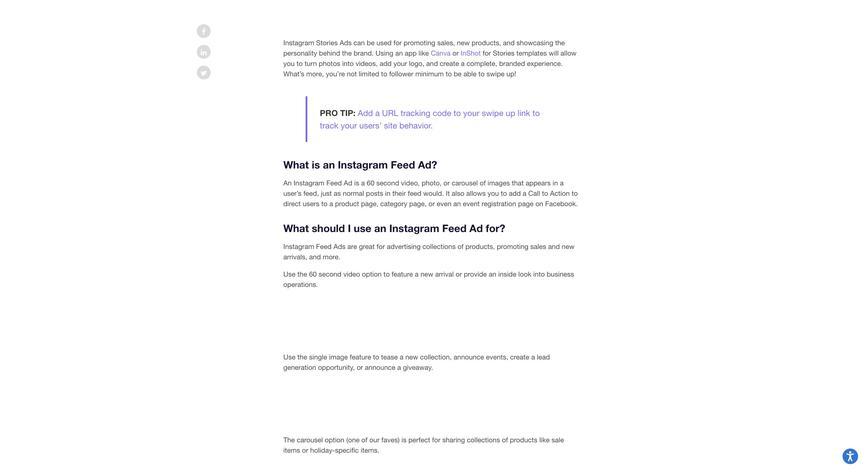 Task type: locate. For each thing, give the bounding box(es) containing it.
feed inside an instagram feed ad is a 60 second video, photo, or carousel of images that appears in a user's feed, just as normal posts in their feed would. it also allows you to add a call to action to direct users to a product page, category page, or even an event registration page on facebook.
[[327, 179, 342, 187]]

what for what should i use an instagram feed ad for?
[[284, 222, 309, 235]]

0 horizontal spatial into
[[342, 59, 354, 67]]

0 vertical spatial like
[[419, 49, 429, 57]]

into up not at the top
[[342, 59, 354, 67]]

faves)
[[382, 436, 400, 444]]

1 what from the top
[[284, 159, 309, 171]]

0 horizontal spatial ad
[[344, 179, 353, 187]]

an left inside
[[489, 270, 497, 278]]

0 vertical spatial products,
[[472, 39, 501, 47]]

ads left are
[[334, 242, 346, 250]]

of inside an instagram feed ad is a 60 second video, photo, or carousel of images that appears in a user's feed, just as normal posts in their feed would. it also allows you to add a call to action to direct users to a product page, category page, or even an event registration page on facebook.
[[480, 179, 486, 187]]

1 horizontal spatial add
[[509, 189, 521, 197]]

instagram stories ads can be used for promoting sales, new products, and showcasing the personality behind the brand. using an app like
[[284, 39, 565, 57]]

limited
[[359, 70, 379, 78]]

carousel up also
[[452, 179, 478, 187]]

second down 'more.'
[[319, 270, 342, 278]]

announce down tease
[[365, 363, 396, 371]]

of inside instagram feed ads are great for advertising collections of products, promoting sales and new arrivals, and more.
[[458, 242, 464, 250]]

1 vertical spatial collections
[[467, 436, 500, 444]]

1 vertical spatial carousel
[[297, 436, 323, 444]]

a left the lead
[[532, 353, 535, 361]]

use up generation
[[284, 353, 296, 361]]

0 vertical spatial announce
[[454, 353, 484, 361]]

or right 'arrival'
[[456, 270, 462, 278]]

holiday-
[[310, 446, 335, 454]]

instagram inside instagram feed ads are great for advertising collections of products, promoting sales and new arrivals, and more.
[[284, 242, 314, 250]]

1 vertical spatial is
[[354, 179, 359, 187]]

promoting up app
[[404, 39, 436, 47]]

products,
[[472, 39, 501, 47], [466, 242, 495, 250]]

and up branded
[[503, 39, 515, 47]]

or
[[453, 49, 459, 57], [444, 179, 450, 187], [429, 200, 435, 208], [456, 270, 462, 278], [357, 363, 363, 371], [302, 446, 308, 454]]

0 vertical spatial use
[[284, 270, 296, 278]]

you're
[[326, 70, 345, 78]]

feed up as
[[327, 179, 342, 187]]

add
[[380, 59, 392, 67], [509, 189, 521, 197]]

stories inside for stories templates will allow you to turn photos into videos, add your logo, and create a complete, branded experience. what's more, you're not limited to follower minimum to be able to swipe up!
[[493, 49, 515, 57]]

page, down 'posts'
[[361, 200, 379, 208]]

the left brand.
[[342, 49, 352, 57]]

option
[[362, 270, 382, 278], [325, 436, 345, 444]]

1 vertical spatial promoting
[[497, 242, 529, 250]]

into right look
[[534, 270, 545, 278]]

1 horizontal spatial carousel
[[452, 179, 478, 187]]

the inside use the 60 second video option to feature a new arrival or provide an inside look into business operations.
[[298, 270, 307, 278]]

or right items at bottom
[[302, 446, 308, 454]]

brand.
[[354, 49, 374, 57]]

1 vertical spatial swipe
[[482, 108, 504, 118]]

ads inside instagram feed ads are great for advertising collections of products, promoting sales and new arrivals, and more.
[[334, 242, 346, 250]]

like up 'logo,'
[[419, 49, 429, 57]]

instagram up the arrivals,
[[284, 242, 314, 250]]

1 horizontal spatial is
[[354, 179, 359, 187]]

be inside for stories templates will allow you to turn photos into videos, add your logo, and create a complete, branded experience. what's more, you're not limited to follower minimum to be able to swipe up!
[[454, 70, 462, 78]]

just
[[321, 189, 332, 197]]

be
[[367, 39, 375, 47], [454, 70, 462, 78]]

carousel up holiday-
[[297, 436, 323, 444]]

use up operations.
[[284, 270, 296, 278]]

giveaway.
[[403, 363, 433, 371]]

and up the "minimum"
[[427, 59, 438, 67]]

a right add
[[376, 108, 380, 118]]

0 vertical spatial swipe
[[487, 70, 505, 78]]

will
[[549, 49, 559, 57]]

1 horizontal spatial into
[[534, 270, 545, 278]]

1 vertical spatial products,
[[466, 242, 495, 250]]

60 inside an instagram feed ad is a 60 second video, photo, or carousel of images that appears in a user's feed, just as normal posts in their feed would. it also allows you to add a call to action to direct users to a product page, category page, or even an event registration page on facebook.
[[367, 179, 375, 187]]

0 vertical spatial ads
[[340, 39, 352, 47]]

new up the business at right
[[562, 242, 575, 250]]

0 vertical spatial stories
[[316, 39, 338, 47]]

0 horizontal spatial your
[[341, 121, 357, 130]]

0 horizontal spatial be
[[367, 39, 375, 47]]

0 horizontal spatial option
[[325, 436, 345, 444]]

an
[[396, 49, 403, 57], [323, 159, 335, 171], [454, 200, 461, 208], [375, 222, 387, 235], [489, 270, 497, 278]]

canva or inshot
[[431, 49, 481, 57]]

promoting down for?
[[497, 242, 529, 250]]

feature right image at the bottom left
[[350, 353, 371, 361]]

a inside use the 60 second video option to feature a new arrival or provide an inside look into business operations.
[[415, 270, 419, 278]]

1 vertical spatial second
[[319, 270, 342, 278]]

stories up branded
[[493, 49, 515, 57]]

is up feed,
[[312, 159, 320, 171]]

0 horizontal spatial page,
[[361, 200, 379, 208]]

track
[[320, 121, 339, 130]]

new up inshot
[[457, 39, 470, 47]]

0 horizontal spatial add
[[380, 59, 392, 67]]

generation
[[284, 363, 316, 371]]

instagram inside instagram stories ads can be used for promoting sales, new products, and showcasing the personality behind the brand. using an app like
[[284, 39, 314, 47]]

your inside for stories templates will allow you to turn photos into videos, add your logo, and create a complete, branded experience. what's more, you're not limited to follower minimum to be able to swipe up!
[[394, 59, 407, 67]]

users
[[303, 200, 320, 208]]

an right the use
[[375, 222, 387, 235]]

link
[[518, 108, 531, 118]]

should
[[312, 222, 345, 235]]

tip:
[[340, 108, 356, 118]]

0 vertical spatial promoting
[[404, 39, 436, 47]]

what up an
[[284, 159, 309, 171]]

2 use from the top
[[284, 353, 296, 361]]

video
[[344, 270, 360, 278]]

1 horizontal spatial collections
[[467, 436, 500, 444]]

perfect
[[409, 436, 430, 444]]

like inside instagram stories ads can be used for promoting sales, new products, and showcasing the personality behind the brand. using an app like
[[419, 49, 429, 57]]

use the single image feature to tease a new collection, announce events, create a lead generation opportunity, or announce a giveaway.
[[284, 353, 550, 371]]

the up generation
[[298, 353, 307, 361]]

1 vertical spatial stories
[[493, 49, 515, 57]]

use for use the single image feature to tease a new collection, announce events, create a lead generation opportunity, or announce a giveaway.
[[284, 353, 296, 361]]

stories for instagram
[[316, 39, 338, 47]]

create down canva or inshot
[[440, 59, 459, 67]]

0 horizontal spatial announce
[[365, 363, 396, 371]]

1 horizontal spatial promoting
[[497, 242, 529, 250]]

to left tease
[[373, 353, 379, 361]]

a down instagram feed ads are great for advertising collections of products, promoting sales and new arrivals, and more.
[[415, 270, 419, 278]]

1 horizontal spatial second
[[377, 179, 399, 187]]

create right the events, at right
[[510, 353, 530, 361]]

ad left for?
[[470, 222, 483, 235]]

what
[[284, 159, 309, 171], [284, 222, 309, 235]]

ad
[[344, 179, 353, 187], [470, 222, 483, 235]]

would.
[[424, 189, 444, 197]]

0 horizontal spatial create
[[440, 59, 459, 67]]

the
[[284, 436, 295, 444]]

1 vertical spatial you
[[488, 189, 499, 197]]

add down using
[[380, 59, 392, 67]]

2 what from the top
[[284, 222, 309, 235]]

allows
[[467, 189, 486, 197]]

0 vertical spatial carousel
[[452, 179, 478, 187]]

for inside instagram stories ads can be used for promoting sales, new products, and showcasing the personality behind the brand. using an app like
[[394, 39, 402, 47]]

second up their
[[377, 179, 399, 187]]

promoting
[[404, 39, 436, 47], [497, 242, 529, 250]]

is up "normal"
[[354, 179, 359, 187]]

(one
[[347, 436, 360, 444]]

0 vertical spatial create
[[440, 59, 459, 67]]

1 vertical spatial announce
[[365, 363, 396, 371]]

1 horizontal spatial create
[[510, 353, 530, 361]]

be left able
[[454, 70, 462, 78]]

second inside use the 60 second video option to feature a new arrival or provide an inside look into business operations.
[[319, 270, 342, 278]]

tracking
[[401, 108, 431, 118]]

like left sale
[[540, 436, 550, 444]]

for inside the carousel option (one of our faves) is perfect for sharing collections of products like sale items or holiday-specific items.
[[432, 436, 441, 444]]

products
[[510, 436, 538, 444]]

0 horizontal spatial you
[[284, 59, 295, 67]]

option inside use the 60 second video option to feature a new arrival or provide an inside look into business operations.
[[362, 270, 382, 278]]

0 vertical spatial feature
[[392, 270, 413, 278]]

photo,
[[422, 179, 442, 187]]

an inside use the 60 second video option to feature a new arrival or provide an inside look into business operations.
[[489, 270, 497, 278]]

up!
[[507, 70, 517, 78]]

url tracking code link
[[382, 108, 452, 118]]

use inside use the 60 second video option to feature a new arrival or provide an inside look into business operations.
[[284, 270, 296, 278]]

that
[[512, 179, 524, 187]]

0 vertical spatial ad
[[344, 179, 353, 187]]

1 vertical spatial like
[[540, 436, 550, 444]]

in
[[553, 179, 558, 187], [385, 189, 391, 197]]

able
[[464, 70, 477, 78]]

an left app
[[396, 49, 403, 57]]

linkedin image
[[201, 49, 207, 56]]

carousel
[[452, 179, 478, 187], [297, 436, 323, 444]]

use inside use the single image feature to tease a new collection, announce events, create a lead generation opportunity, or announce a giveaway.
[[284, 353, 296, 361]]

0 vertical spatial option
[[362, 270, 382, 278]]

0 vertical spatial add
[[380, 59, 392, 67]]

and right sales
[[549, 242, 560, 250]]

0 vertical spatial in
[[553, 179, 558, 187]]

for right perfect on the bottom of the page
[[432, 436, 441, 444]]

a left "call"
[[523, 189, 527, 197]]

0 horizontal spatial 60
[[309, 270, 317, 278]]

an down also
[[454, 200, 461, 208]]

what should i use an instagram feed ad for?
[[284, 222, 506, 235]]

instagram up personality on the top left of page
[[284, 39, 314, 47]]

new left 'arrival'
[[421, 270, 434, 278]]

advertising
[[387, 242, 421, 250]]

for up the complete,
[[483, 49, 491, 57]]

0 vertical spatial second
[[377, 179, 399, 187]]

2 horizontal spatial is
[[402, 436, 407, 444]]

1 vertical spatial in
[[385, 189, 391, 197]]

1 vertical spatial 60
[[309, 270, 317, 278]]

page, down feed
[[409, 200, 427, 208]]

60 inside use the 60 second video option to feature a new arrival or provide an inside look into business operations.
[[309, 270, 317, 278]]

1 horizontal spatial option
[[362, 270, 382, 278]]

stories up behind
[[316, 39, 338, 47]]

announce left the events, at right
[[454, 353, 484, 361]]

video,
[[401, 179, 420, 187]]

showcasing
[[517, 39, 554, 47]]

1 vertical spatial be
[[454, 70, 462, 78]]

0 vertical spatial be
[[367, 39, 375, 47]]

1 vertical spatial feature
[[350, 353, 371, 361]]

1 vertical spatial option
[[325, 436, 345, 444]]

0 horizontal spatial like
[[419, 49, 429, 57]]

to down advertising at bottom left
[[384, 270, 390, 278]]

registration
[[482, 200, 517, 208]]

1 vertical spatial what
[[284, 222, 309, 235]]

for right used
[[394, 39, 402, 47]]

new up giveaway.
[[406, 353, 418, 361]]

is right faves)
[[402, 436, 407, 444]]

1 vertical spatial your
[[464, 108, 480, 118]]

60 up 'posts'
[[367, 179, 375, 187]]

templates
[[517, 49, 547, 57]]

you up what's
[[284, 59, 295, 67]]

the inside use the single image feature to tease a new collection, announce events, create a lead generation opportunity, or announce a giveaway.
[[298, 353, 307, 361]]

1 vertical spatial use
[[284, 353, 296, 361]]

1 vertical spatial create
[[510, 353, 530, 361]]

0 horizontal spatial promoting
[[404, 39, 436, 47]]

your
[[394, 59, 407, 67], [464, 108, 480, 118], [341, 121, 357, 130]]

0 horizontal spatial second
[[319, 270, 342, 278]]

ads for more.
[[334, 242, 346, 250]]

to down the complete,
[[479, 70, 485, 78]]

1 horizontal spatial feature
[[392, 270, 413, 278]]

option up holiday-
[[325, 436, 345, 444]]

provide
[[464, 270, 487, 278]]

60 up operations.
[[309, 270, 317, 278]]

1 horizontal spatial in
[[553, 179, 558, 187]]

1 horizontal spatial stories
[[493, 49, 515, 57]]

0 vertical spatial collections
[[423, 242, 456, 250]]

canva
[[431, 49, 451, 57]]

stories inside instagram stories ads can be used for promoting sales, new products, and showcasing the personality behind the brand. using an app like
[[316, 39, 338, 47]]

add inside an instagram feed ad is a 60 second video, photo, or carousel of images that appears in a user's feed, just as normal posts in their feed would. it also allows you to add a call to action to direct users to a product page, category page, or even an event registration page on facebook.
[[509, 189, 521, 197]]

1 horizontal spatial like
[[540, 436, 550, 444]]

instagram inside an instagram feed ad is a 60 second video, photo, or carousel of images that appears in a user's feed, just as normal posts in their feed would. it also allows you to add a call to action to direct users to a product page, category page, or even an event registration page on facebook.
[[294, 179, 325, 187]]

add down the that
[[509, 189, 521, 197]]

your down "tip:"
[[341, 121, 357, 130]]

0 vertical spatial your
[[394, 59, 407, 67]]

ads left can
[[340, 39, 352, 47]]

you inside an instagram feed ad is a 60 second video, photo, or carousel of images that appears in a user's feed, just as normal posts in their feed would. it also allows you to add a call to action to direct users to a product page, category page, or even an event registration page on facebook.
[[488, 189, 499, 197]]

1 horizontal spatial your
[[394, 59, 407, 67]]

feature down advertising at bottom left
[[392, 270, 413, 278]]

inshot link
[[461, 49, 481, 57]]

0 horizontal spatial stories
[[316, 39, 338, 47]]

the
[[556, 39, 565, 47], [342, 49, 352, 57], [298, 270, 307, 278], [298, 353, 307, 361]]

1 horizontal spatial you
[[488, 189, 499, 197]]

new inside instagram stories ads can be used for promoting sales, new products, and showcasing the personality behind the brand. using an app like
[[457, 39, 470, 47]]

a up "normal"
[[361, 179, 365, 187]]

i
[[348, 222, 351, 235]]

option inside the carousel option (one of our faves) is perfect for sharing collections of products like sale items or holiday-specific items.
[[325, 436, 345, 444]]

0 horizontal spatial feature
[[350, 353, 371, 361]]

carousel inside the carousel option (one of our faves) is perfect for sharing collections of products like sale items or holiday-specific items.
[[297, 436, 323, 444]]

products, down for?
[[466, 242, 495, 250]]

you down images
[[488, 189, 499, 197]]

create
[[440, 59, 459, 67], [510, 353, 530, 361]]

new inside use the 60 second video option to feature a new arrival or provide an inside look into business operations.
[[421, 270, 434, 278]]

0 vertical spatial into
[[342, 59, 354, 67]]

0 vertical spatial is
[[312, 159, 320, 171]]

1 vertical spatial into
[[534, 270, 545, 278]]

0 horizontal spatial carousel
[[297, 436, 323, 444]]

in up action
[[553, 179, 558, 187]]

2 page, from the left
[[409, 200, 427, 208]]

or right opportunity,
[[357, 363, 363, 371]]

an
[[284, 179, 292, 187]]

1 vertical spatial add
[[509, 189, 521, 197]]

1 vertical spatial ads
[[334, 242, 346, 250]]

2 vertical spatial is
[[402, 436, 407, 444]]

add
[[358, 108, 373, 118]]

what's
[[284, 70, 305, 78]]

or inside use the single image feature to tease a new collection, announce events, create a lead generation opportunity, or announce a giveaway.
[[357, 363, 363, 371]]

0 horizontal spatial collections
[[423, 242, 456, 250]]

products, up inshot
[[472, 39, 501, 47]]

for stories templates will allow you to turn photos into videos, add your logo, and create a complete, branded experience. what's more, you're not limited to follower minimum to be able to swipe up!
[[284, 49, 577, 78]]

1 horizontal spatial be
[[454, 70, 462, 78]]

event
[[463, 200, 480, 208]]

0 vertical spatial you
[[284, 59, 295, 67]]

image
[[329, 353, 348, 361]]

stories
[[316, 39, 338, 47], [493, 49, 515, 57]]

direct
[[284, 200, 301, 208]]

not
[[347, 70, 357, 78]]

a down canva or inshot
[[461, 59, 465, 67]]

for right great
[[377, 242, 385, 250]]

into
[[342, 59, 354, 67], [534, 270, 545, 278]]

carousel inside an instagram feed ad is a 60 second video, photo, or carousel of images that appears in a user's feed, just as normal posts in their feed would. it also allows you to add a call to action to direct users to a product page, category page, or even an event registration page on facebook.
[[452, 179, 478, 187]]

0 horizontal spatial in
[[385, 189, 391, 197]]

0 vertical spatial what
[[284, 159, 309, 171]]

swipe left up on the right
[[482, 108, 504, 118]]

ad inside an instagram feed ad is a 60 second video, photo, or carousel of images that appears in a user's feed, just as normal posts in their feed would. it also allows you to add a call to action to direct users to a product page, category page, or even an event registration page on facebook.
[[344, 179, 353, 187]]

the up operations.
[[298, 270, 307, 278]]

1 horizontal spatial 60
[[367, 179, 375, 187]]

ads for the
[[340, 39, 352, 47]]

1 horizontal spatial page,
[[409, 200, 427, 208]]

0 vertical spatial 60
[[367, 179, 375, 187]]

swipe left up!
[[487, 70, 505, 78]]

allow
[[561, 49, 577, 57]]

instagram up feed,
[[294, 179, 325, 187]]

to
[[297, 59, 303, 67], [381, 70, 387, 78], [446, 70, 452, 78], [479, 70, 485, 78], [454, 108, 461, 118], [533, 108, 540, 118], [501, 189, 507, 197], [542, 189, 548, 197], [572, 189, 578, 197], [322, 200, 328, 208], [384, 270, 390, 278], [373, 353, 379, 361]]

collections up 'arrival'
[[423, 242, 456, 250]]

1 use from the top
[[284, 270, 296, 278]]

what down direct
[[284, 222, 309, 235]]

items
[[284, 446, 300, 454]]

call
[[529, 189, 540, 197]]

to right "call"
[[542, 189, 548, 197]]

ads inside instagram stories ads can be used for promoting sales, new products, and showcasing the personality behind the brand. using an app like
[[340, 39, 352, 47]]

1 horizontal spatial ad
[[470, 222, 483, 235]]

60
[[367, 179, 375, 187], [309, 270, 317, 278]]

in left their
[[385, 189, 391, 197]]

feature inside use the single image feature to tease a new collection, announce events, create a lead generation opportunity, or announce a giveaway.
[[350, 353, 371, 361]]



Task type: vqa. For each thing, say whether or not it's contained in the screenshot.
managers
no



Task type: describe. For each thing, give the bounding box(es) containing it.
using
[[376, 49, 394, 57]]

instagram feed ads are great for advertising collections of products, promoting sales and new arrivals, and more.
[[284, 242, 575, 261]]

behavior.
[[400, 121, 433, 130]]

like inside the carousel option (one of our faves) is perfect for sharing collections of products like sale items or holiday-specific items.
[[540, 436, 550, 444]]

to right code on the top
[[454, 108, 461, 118]]

use for use the 60 second video option to feature a new arrival or provide an inside look into business operations.
[[284, 270, 296, 278]]

to your swipe up link to track your users' site behavior.
[[320, 108, 540, 130]]

posts
[[366, 189, 383, 197]]

feed,
[[304, 189, 319, 197]]

follower
[[389, 70, 414, 78]]

feed inside instagram feed ads are great for advertising collections of products, promoting sales and new arrivals, and more.
[[316, 242, 332, 250]]

site
[[384, 121, 397, 130]]

photos
[[319, 59, 341, 67]]

appears
[[526, 179, 551, 187]]

can
[[354, 39, 365, 47]]

the up will
[[556, 39, 565, 47]]

for inside instagram feed ads are great for advertising collections of products, promoting sales and new arrivals, and more.
[[377, 242, 385, 250]]

for inside for stories templates will allow you to turn photos into videos, add your logo, and create a complete, branded experience. what's more, you're not limited to follower minimum to be able to swipe up!
[[483, 49, 491, 57]]

twitter image
[[201, 70, 207, 77]]

or inside the carousel option (one of our faves) is perfect for sharing collections of products like sale items or holiday-specific items.
[[302, 446, 308, 454]]

to inside use the 60 second video option to feature a new arrival or provide an inside look into business operations.
[[384, 270, 390, 278]]

promoting inside instagram feed ads are great for advertising collections of products, promoting sales and new arrivals, and more.
[[497, 242, 529, 250]]

instagram up "normal"
[[338, 159, 388, 171]]

branded
[[499, 59, 525, 67]]

as
[[334, 189, 341, 197]]

sale
[[552, 436, 564, 444]]

minimum
[[416, 70, 444, 78]]

use the 60 second video option to feature a new arrival or provide an inside look into business operations.
[[284, 270, 574, 288]]

instagram up advertising at bottom left
[[389, 222, 440, 235]]

canva link
[[431, 49, 451, 57]]

to down personality on the top left of page
[[297, 59, 303, 67]]

arrival
[[435, 270, 454, 278]]

a inside for stories templates will allow you to turn photos into videos, add your logo, and create a complete, branded experience. what's more, you're not limited to follower minimum to be able to swipe up!
[[461, 59, 465, 67]]

page
[[518, 200, 534, 208]]

new inside instagram feed ads are great for advertising collections of products, promoting sales and new arrivals, and more.
[[562, 242, 575, 250]]

a up action
[[560, 179, 564, 187]]

swipe inside to your swipe up link to track your users' site behavior.
[[482, 108, 504, 118]]

even
[[437, 200, 452, 208]]

collections inside the carousel option (one of our faves) is perfect for sharing collections of products like sale items or holiday-specific items.
[[467, 436, 500, 444]]

use
[[354, 222, 372, 235]]

promoting inside instagram stories ads can be used for promoting sales, new products, and showcasing the personality behind the brand. using an app like
[[404, 39, 436, 47]]

experience.
[[527, 59, 563, 67]]

0 horizontal spatial is
[[312, 159, 320, 171]]

ad?
[[418, 159, 437, 171]]

category
[[381, 200, 408, 208]]

arrivals,
[[284, 253, 307, 261]]

feed up video,
[[391, 159, 415, 171]]

stories for for
[[493, 49, 515, 57]]

up
[[506, 108, 516, 118]]

also
[[452, 189, 465, 197]]

events,
[[486, 353, 509, 361]]

operations.
[[284, 280, 318, 288]]

products, inside instagram feed ads are great for advertising collections of products, promoting sales and new arrivals, and more.
[[466, 242, 495, 250]]

into inside for stories templates will allow you to turn photos into videos, add your logo, and create a complete, branded experience. what's more, you're not limited to follower minimum to be able to swipe up!
[[342, 59, 354, 67]]

facebook image
[[202, 28, 206, 35]]

an instagram feed ad is a 60 second video, photo, or carousel of images that appears in a user's feed, just as normal posts in their feed would. it also allows you to add a call to action to direct users to a product page, category page, or even an event registration page on facebook.
[[284, 179, 578, 208]]

items.
[[361, 446, 380, 454]]

an up just
[[323, 159, 335, 171]]

sharing
[[443, 436, 465, 444]]

to right limited
[[381, 70, 387, 78]]

action
[[550, 189, 570, 197]]

more.
[[323, 253, 341, 261]]

swipe inside for stories templates will allow you to turn photos into videos, add your logo, and create a complete, branded experience. what's more, you're not limited to follower minimum to be able to swipe up!
[[487, 70, 505, 78]]

collection,
[[420, 353, 452, 361]]

add inside for stories templates will allow you to turn photos into videos, add your logo, and create a complete, branded experience. what's more, you're not limited to follower minimum to be able to swipe up!
[[380, 59, 392, 67]]

images
[[488, 179, 510, 187]]

normal
[[343, 189, 364, 197]]

1 page, from the left
[[361, 200, 379, 208]]

pro
[[320, 108, 338, 118]]

a down tease
[[398, 363, 401, 371]]

for?
[[486, 222, 506, 235]]

feed down the even
[[442, 222, 467, 235]]

is inside the carousel option (one of our faves) is perfect for sharing collections of products like sale items or holiday-specific items.
[[402, 436, 407, 444]]

are
[[348, 242, 357, 250]]

an inside instagram stories ads can be used for promoting sales, new products, and showcasing the personality behind the brand. using an app like
[[396, 49, 403, 57]]

to right link
[[533, 108, 540, 118]]

turn
[[305, 59, 317, 67]]

url
[[382, 108, 399, 118]]

and left 'more.'
[[309, 253, 321, 261]]

1 vertical spatial ad
[[470, 222, 483, 235]]

an inside an instagram feed ad is a 60 second video, photo, or carousel of images that appears in a user's feed, just as normal posts in their feed would. it also allows you to add a call to action to direct users to a product page, category page, or even an event registration page on facebook.
[[454, 200, 461, 208]]

or up it
[[444, 179, 450, 187]]

complete,
[[467, 59, 498, 67]]

look
[[519, 270, 532, 278]]

or down "sales,"
[[453, 49, 459, 57]]

open accessibe: accessibility options, statement and help image
[[847, 452, 855, 462]]

be inside instagram stories ads can be used for promoting sales, new products, and showcasing the personality behind the brand. using an app like
[[367, 39, 375, 47]]

app
[[405, 49, 417, 57]]

2 vertical spatial your
[[341, 121, 357, 130]]

to right the "minimum"
[[446, 70, 452, 78]]

you inside for stories templates will allow you to turn photos into videos, add your logo, and create a complete, branded experience. what's more, you're not limited to follower minimum to be able to swipe up!
[[284, 59, 295, 67]]

and inside instagram stories ads can be used for promoting sales, new products, and showcasing the personality behind the brand. using an app like
[[503, 39, 515, 47]]

second inside an instagram feed ad is a 60 second video, photo, or carousel of images that appears in a user's feed, just as normal posts in their feed would. it also allows you to add a call to action to direct users to a product page, category page, or even an event registration page on facebook.
[[377, 179, 399, 187]]

user's
[[284, 189, 302, 197]]

specific
[[335, 446, 359, 454]]

more,
[[306, 70, 324, 78]]

or inside use the 60 second video option to feature a new arrival or provide an inside look into business operations.
[[456, 270, 462, 278]]

opportunity,
[[318, 363, 355, 371]]

2 horizontal spatial your
[[464, 108, 480, 118]]

and inside for stories templates will allow you to turn photos into videos, add your logo, and create a complete, branded experience. what's more, you're not limited to follower minimum to be able to swipe up!
[[427, 59, 438, 67]]

used
[[377, 39, 392, 47]]

business
[[547, 270, 574, 278]]

the carousel option (one of our faves) is perfect for sharing collections of products like sale items or holiday-specific items.
[[284, 436, 564, 454]]

inshot
[[461, 49, 481, 57]]

to down just
[[322, 200, 328, 208]]

to inside use the single image feature to tease a new collection, announce events, create a lead generation opportunity, or announce a giveaway.
[[373, 353, 379, 361]]

what for what is an instagram feed ad?
[[284, 159, 309, 171]]

lead
[[537, 353, 550, 361]]

on
[[536, 200, 544, 208]]

tease
[[381, 353, 398, 361]]

code
[[433, 108, 452, 118]]

create inside for stories templates will allow you to turn photos into videos, add your logo, and create a complete, branded experience. what's more, you're not limited to follower minimum to be able to swipe up!
[[440, 59, 459, 67]]

single
[[309, 353, 327, 361]]

their
[[393, 189, 406, 197]]

to up registration
[[501, 189, 507, 197]]

is inside an instagram feed ad is a 60 second video, photo, or carousel of images that appears in a user's feed, just as normal posts in their feed would. it also allows you to add a call to action to direct users to a product page, category page, or even an event registration page on facebook.
[[354, 179, 359, 187]]

sales,
[[438, 39, 455, 47]]

product
[[335, 200, 359, 208]]

feature inside use the 60 second video option to feature a new arrival or provide an inside look into business operations.
[[392, 270, 413, 278]]

great
[[359, 242, 375, 250]]

products, inside instagram stories ads can be used for promoting sales, new products, and showcasing the personality behind the brand. using an app like
[[472, 39, 501, 47]]

a down just
[[330, 200, 333, 208]]

new inside use the single image feature to tease a new collection, announce events, create a lead generation opportunity, or announce a giveaway.
[[406, 353, 418, 361]]

1 horizontal spatial announce
[[454, 353, 484, 361]]

a right tease
[[400, 353, 404, 361]]

or down would.
[[429, 200, 435, 208]]

sales
[[531, 242, 547, 250]]

into inside use the 60 second video option to feature a new arrival or provide an inside look into business operations.
[[534, 270, 545, 278]]

users'
[[360, 121, 382, 130]]

to right action
[[572, 189, 578, 197]]

create inside use the single image feature to tease a new collection, announce events, create a lead generation opportunity, or announce a giveaway.
[[510, 353, 530, 361]]

collections inside instagram feed ads are great for advertising collections of products, promoting sales and new arrivals, and more.
[[423, 242, 456, 250]]



